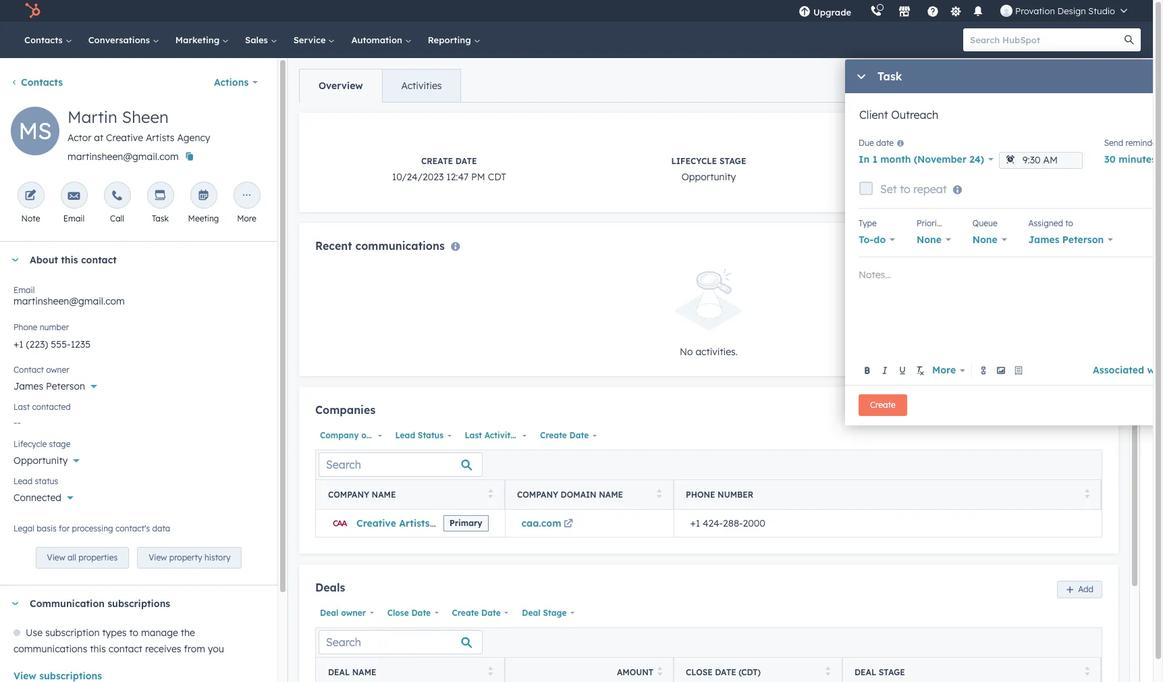 Task type: describe. For each thing, give the bounding box(es) containing it.
receives
[[145, 643, 181, 655]]

link opens in a new window image
[[564, 519, 573, 529]]

press to sort. element for date
[[826, 667, 831, 678]]

use
[[26, 627, 43, 639]]

30
[[1105, 153, 1116, 165]]

Search search field
[[319, 630, 483, 654]]

lifecycle stage opportunity
[[672, 156, 747, 183]]

lead status
[[14, 476, 58, 486]]

press to sort. image for number
[[1085, 489, 1090, 499]]

automation link
[[343, 22, 420, 58]]

connected button
[[14, 484, 264, 506]]

property
[[169, 553, 202, 563]]

press to sort. element for stage
[[1085, 667, 1090, 678]]

hubspot image
[[24, 3, 41, 19]]

create button
[[859, 395, 907, 416]]

activities link
[[382, 70, 461, 102]]

close date button
[[383, 604, 442, 622]]

caret image for communication subscriptions
[[11, 602, 19, 606]]

caret image for about this contact
[[11, 258, 19, 262]]

queue
[[973, 218, 998, 228]]

notifications button
[[967, 0, 990, 22]]

press to sort. image for deal name
[[488, 667, 493, 676]]

to for set
[[900, 182, 911, 196]]

creative artists agency
[[357, 517, 468, 529]]

overview link
[[300, 70, 382, 102]]

artists inside martin sheen actor at creative artists agency
[[146, 132, 175, 144]]

opportunity inside lifecycle stage opportunity
[[682, 171, 736, 183]]

status
[[35, 476, 58, 486]]

in 1 month (november 24) button
[[859, 150, 994, 169]]

view for view all properties
[[47, 553, 65, 563]]

number
[[40, 322, 69, 332]]

owner for companies
[[361, 430, 386, 440]]

company for company owner
[[320, 430, 359, 440]]

deal name
[[328, 667, 377, 677]]

provation design studio button
[[993, 0, 1136, 22]]

calling icon image
[[871, 5, 883, 18]]

deal owner
[[320, 607, 366, 618]]

james peterson for owner
[[14, 380, 85, 392]]

reminder
[[1126, 138, 1160, 148]]

creative artists agency link
[[357, 517, 468, 529]]

provation design studio
[[1016, 5, 1116, 16]]

assigned to
[[1029, 218, 1074, 228]]

search button
[[1118, 28, 1141, 51]]

last activity date --
[[925, 156, 1013, 183]]

lead for lead status
[[395, 430, 415, 440]]

0 horizontal spatial create date button
[[447, 604, 512, 622]]

basis
[[37, 523, 57, 533]]

0 vertical spatial owner
[[46, 365, 69, 375]]

automation
[[351, 34, 405, 45]]

company for company name
[[328, 490, 369, 500]]

help image
[[927, 6, 939, 18]]

0 vertical spatial contacts link
[[16, 22, 80, 58]]

0 vertical spatial create date
[[540, 430, 589, 440]]

more button
[[930, 361, 968, 380]]

contact inside use subscription types to manage the communications this contact receives from you
[[109, 643, 143, 655]]

minimize dialog image
[[856, 72, 867, 82]]

legal basis for processing contact's data
[[14, 523, 170, 533]]

overview
[[319, 80, 363, 92]]

last activity date
[[465, 430, 537, 440]]

call
[[110, 213, 124, 224]]

deal inside popup button
[[522, 607, 541, 618]]

from
[[184, 643, 205, 655]]

processing
[[72, 523, 113, 533]]

activity for last activity date --
[[948, 156, 989, 166]]

1 vertical spatial task
[[152, 213, 169, 224]]

0 vertical spatial contacts
[[24, 34, 65, 45]]

close for close date (cdt)
[[686, 667, 713, 677]]

hubspot link
[[16, 3, 51, 19]]

2 horizontal spatial stage
[[879, 667, 905, 677]]

0 vertical spatial martinsheen@gmail.com
[[68, 151, 179, 163]]

name
[[372, 490, 396, 500]]

minutes
[[1119, 153, 1157, 165]]

set
[[881, 182, 897, 196]]

call image
[[111, 190, 123, 203]]

status
[[418, 430, 444, 440]]

sales
[[245, 34, 271, 45]]

phone number
[[14, 322, 69, 332]]

contact owner
[[14, 365, 69, 375]]

email for email martinsheen@gmail.com
[[14, 285, 35, 295]]

companies
[[315, 403, 376, 417]]

none for priority
[[917, 234, 942, 246]]

b
[[1160, 153, 1164, 165]]

more inside popup button
[[933, 364, 956, 376]]

james peterson image
[[1001, 5, 1013, 17]]

1 vertical spatial contacts link
[[11, 76, 63, 88]]

actor
[[68, 132, 91, 144]]

lifecycle for lifecycle stage opportunity
[[672, 156, 717, 166]]

this inside use subscription types to manage the communications this contact receives from you
[[90, 643, 106, 655]]

sheen
[[122, 107, 169, 127]]

phone for phone number
[[686, 490, 715, 500]]

opportunity inside popup button
[[14, 454, 68, 467]]

sales link
[[237, 22, 285, 58]]

0 horizontal spatial more
[[237, 213, 256, 224]]

288-
[[723, 517, 743, 529]]

press to sort. element for number
[[1085, 489, 1090, 501]]

lead status button
[[391, 427, 455, 444]]

conversations link
[[80, 22, 167, 58]]

contacted
[[32, 402, 71, 412]]

Last contacted text field
[[14, 410, 264, 432]]

1 horizontal spatial creative
[[357, 517, 396, 529]]

deal stage inside deal stage popup button
[[522, 607, 567, 618]]

last contacted
[[14, 402, 71, 412]]

settings image
[[950, 6, 962, 18]]

with
[[1148, 364, 1164, 376]]

primary
[[450, 518, 482, 528]]

assigned
[[1029, 218, 1063, 228]]

notifications image
[[972, 6, 985, 18]]

set to repeat
[[881, 182, 947, 196]]

create date 10/24/2023 12:47 pm cdt
[[392, 156, 506, 183]]

martin sheen actor at creative artists agency
[[68, 107, 210, 144]]

settings link
[[947, 4, 964, 18]]

agency inside martin sheen actor at creative artists agency
[[177, 132, 210, 144]]

task image
[[154, 190, 166, 203]]

email image
[[68, 190, 80, 203]]

+1
[[690, 517, 700, 529]]

note
[[21, 213, 40, 224]]

james for assigned to
[[1029, 234, 1060, 246]]

1 vertical spatial contacts
[[21, 76, 63, 88]]

legal
[[14, 523, 34, 533]]

recent
[[315, 239, 352, 253]]

no activities.
[[680, 346, 738, 358]]

service link
[[285, 22, 343, 58]]

view property history
[[149, 553, 231, 563]]

1 vertical spatial martinsheen@gmail.com
[[14, 295, 125, 307]]

martin
[[68, 107, 117, 127]]

caa.com
[[522, 517, 562, 529]]

help button
[[922, 0, 945, 22]]

month
[[881, 153, 911, 165]]



Task type: locate. For each thing, give the bounding box(es) containing it.
peterson for assigned to
[[1063, 234, 1104, 246]]

owner inside popup button
[[341, 607, 366, 618]]

0 vertical spatial phone
[[14, 322, 37, 332]]

owner for deals
[[341, 607, 366, 618]]

1 horizontal spatial agency
[[433, 517, 468, 529]]

search image
[[1125, 35, 1134, 45]]

meeting image
[[198, 190, 210, 203]]

contact's
[[115, 523, 150, 533]]

date inside create date 10/24/2023 12:47 pm cdt
[[456, 156, 477, 166]]

deal owner button
[[315, 604, 377, 622]]

owner right contact
[[46, 365, 69, 375]]

last left contacted
[[14, 402, 30, 412]]

last up repeat
[[925, 156, 945, 166]]

to-do
[[859, 234, 886, 246]]

1 horizontal spatial task
[[878, 70, 902, 83]]

0 vertical spatial create date button
[[536, 427, 600, 444]]

1 vertical spatial lifecycle
[[14, 439, 47, 449]]

email martinsheen@gmail.com
[[14, 285, 125, 307]]

activity for last activity date
[[485, 430, 516, 440]]

view property history link
[[137, 547, 242, 569]]

phone number
[[686, 490, 754, 500]]

0 horizontal spatial to
[[129, 627, 139, 639]]

view left all
[[47, 553, 65, 563]]

meeting
[[188, 213, 219, 224]]

phone for phone number
[[14, 322, 37, 332]]

1 view from the left
[[47, 553, 65, 563]]

- down the (november
[[965, 171, 969, 183]]

creative right at
[[106, 132, 143, 144]]

actions
[[214, 76, 249, 88]]

artists left primary
[[399, 517, 430, 529]]

none for queue
[[973, 234, 998, 246]]

deal stage button
[[517, 604, 578, 622]]

to inside use subscription types to manage the communications this contact receives from you
[[129, 627, 139, 639]]

contacts link
[[16, 22, 80, 58], [11, 76, 63, 88]]

amount
[[617, 667, 654, 677]]

deal inside popup button
[[320, 607, 339, 618]]

name
[[599, 490, 623, 500], [352, 667, 377, 677]]

last for last activity date
[[465, 430, 482, 440]]

james peterson down contact owner
[[14, 380, 85, 392]]

menu containing provation design studio
[[789, 0, 1137, 22]]

0 vertical spatial stage
[[720, 156, 747, 166]]

1 vertical spatial artists
[[399, 517, 430, 529]]

0 horizontal spatial phone
[[14, 322, 37, 332]]

1
[[873, 153, 878, 165]]

last inside last activity date --
[[925, 156, 945, 166]]

1 caret image from the top
[[11, 258, 19, 262]]

date inside last activity date --
[[992, 156, 1013, 166]]

(cdt)
[[739, 667, 761, 677]]

caa.com link
[[522, 517, 576, 529]]

lead for lead status
[[14, 476, 33, 486]]

artists down the sheen
[[146, 132, 175, 144]]

martinsheen@gmail.com down at
[[68, 151, 179, 163]]

1 vertical spatial lead
[[14, 476, 33, 486]]

james down assigned
[[1029, 234, 1060, 246]]

0 vertical spatial to
[[900, 182, 911, 196]]

james for contact owner
[[14, 380, 43, 392]]

provation
[[1016, 5, 1055, 16]]

- down "24)"
[[969, 171, 973, 183]]

press to sort. image for date
[[826, 667, 831, 676]]

10/24/2023
[[392, 171, 444, 183]]

name right 'domain'
[[599, 490, 623, 500]]

associated with
[[1093, 364, 1164, 376]]

caret image inside communication subscriptions dropdown button
[[11, 602, 19, 606]]

0 horizontal spatial name
[[352, 667, 377, 677]]

0 vertical spatial lead
[[395, 430, 415, 440]]

1 vertical spatial deal stage
[[855, 667, 905, 677]]

caret image left about at the left
[[11, 258, 19, 262]]

1 none from the left
[[917, 234, 942, 246]]

email inside email martinsheen@gmail.com
[[14, 285, 35, 295]]

create date button right close date "popup button"
[[447, 604, 512, 622]]

0 vertical spatial james peterson
[[1029, 234, 1104, 246]]

to right assigned
[[1066, 218, 1074, 228]]

0 vertical spatial creative
[[106, 132, 143, 144]]

0 horizontal spatial task
[[152, 213, 169, 224]]

more image
[[241, 190, 253, 203]]

activity inside last activity date --
[[948, 156, 989, 166]]

due
[[859, 138, 874, 148]]

phone left number
[[14, 322, 37, 332]]

none button down queue
[[973, 230, 1007, 249]]

company up 'caa.com'
[[517, 490, 559, 500]]

0 horizontal spatial email
[[14, 285, 35, 295]]

to right 'set'
[[900, 182, 911, 196]]

2 vertical spatial last
[[465, 430, 482, 440]]

1 horizontal spatial peterson
[[1063, 234, 1104, 246]]

0 horizontal spatial artists
[[146, 132, 175, 144]]

0 horizontal spatial press to sort. image
[[658, 667, 663, 676]]

press to sort. image for deal stage
[[1085, 667, 1090, 676]]

close
[[387, 607, 409, 618], [686, 667, 713, 677]]

1 horizontal spatial create date button
[[536, 427, 600, 444]]

0 horizontal spatial james peterson button
[[14, 373, 264, 395]]

lead left status
[[395, 430, 415, 440]]

communications inside use subscription types to manage the communications this contact receives from you
[[14, 643, 87, 655]]

HH:MM text field
[[999, 152, 1083, 169]]

marketing
[[175, 34, 222, 45]]

caret image left communication
[[11, 602, 19, 606]]

at
[[94, 132, 103, 144]]

communication subscriptions button
[[0, 586, 259, 622]]

0 horizontal spatial james peterson
[[14, 380, 85, 392]]

last inside popup button
[[465, 430, 482, 440]]

1 vertical spatial email
[[14, 285, 35, 295]]

owner down companies at the bottom left of the page
[[361, 430, 386, 440]]

james peterson button
[[1029, 230, 1114, 249], [14, 373, 264, 395]]

close left (cdt) at the right bottom
[[686, 667, 713, 677]]

1 horizontal spatial communications
[[356, 239, 445, 253]]

view for view property history
[[149, 553, 167, 563]]

0 vertical spatial last
[[925, 156, 945, 166]]

activities
[[402, 80, 442, 92]]

2 caret image from the top
[[11, 602, 19, 606]]

1 horizontal spatial this
[[90, 643, 106, 655]]

0 vertical spatial james
[[1029, 234, 1060, 246]]

recent communications
[[315, 239, 445, 253]]

agency
[[177, 132, 210, 144], [433, 517, 468, 529]]

repeat
[[914, 182, 947, 196]]

calling icon button
[[865, 2, 888, 20]]

creative down name on the bottom of page
[[357, 517, 396, 529]]

none button for queue
[[973, 230, 1007, 249]]

1 vertical spatial stage
[[543, 607, 567, 618]]

1 vertical spatial name
[[352, 667, 377, 677]]

last activity date button
[[460, 427, 537, 444]]

0 vertical spatial this
[[61, 254, 78, 266]]

1 horizontal spatial artists
[[399, 517, 430, 529]]

1 vertical spatial communications
[[14, 643, 87, 655]]

1 horizontal spatial press to sort. image
[[826, 667, 831, 676]]

company
[[320, 430, 359, 440], [328, 490, 369, 500], [517, 490, 559, 500]]

company left name on the bottom of page
[[328, 490, 369, 500]]

company for company domain name
[[517, 490, 559, 500]]

close date (cdt)
[[686, 667, 761, 677]]

marketplaces image
[[899, 6, 911, 18]]

0 horizontal spatial view
[[47, 553, 65, 563]]

0 horizontal spatial lead
[[14, 476, 33, 486]]

1 horizontal spatial james peterson button
[[1029, 230, 1114, 249]]

0 horizontal spatial communications
[[14, 643, 87, 655]]

to
[[900, 182, 911, 196], [1066, 218, 1074, 228], [129, 627, 139, 639]]

close up search search box at the left of the page
[[387, 607, 409, 618]]

1 horizontal spatial lifecycle
[[672, 156, 717, 166]]

connected
[[14, 492, 61, 504]]

lifecycle for lifecycle stage
[[14, 439, 47, 449]]

contact inside "dropdown button"
[[81, 254, 117, 266]]

owner down the "deals" at left
[[341, 607, 366, 618]]

1 vertical spatial activity
[[485, 430, 516, 440]]

none button for priority
[[917, 230, 951, 249]]

marketing link
[[167, 22, 237, 58]]

studio
[[1089, 5, 1116, 16]]

0 vertical spatial james peterson button
[[1029, 230, 1114, 249]]

caret image inside about this contact "dropdown button"
[[11, 258, 19, 262]]

task down task icon
[[152, 213, 169, 224]]

due date
[[859, 138, 894, 148]]

1 horizontal spatial stage
[[720, 156, 747, 166]]

0 horizontal spatial this
[[61, 254, 78, 266]]

view left property on the bottom of page
[[149, 553, 167, 563]]

0 horizontal spatial agency
[[177, 132, 210, 144]]

press to sort. element for domain
[[657, 489, 662, 501]]

company domain name
[[517, 490, 623, 500]]

deals
[[315, 581, 345, 594]]

link opens in a new window image
[[564, 519, 573, 529]]

task right minimize dialog image
[[878, 70, 902, 83]]

Phone number text field
[[14, 330, 264, 357]]

in
[[859, 153, 870, 165]]

1 horizontal spatial lead
[[395, 430, 415, 440]]

no activities. alert
[[315, 269, 1103, 360]]

create
[[421, 156, 453, 166], [870, 400, 896, 410], [540, 430, 567, 440], [452, 607, 479, 618]]

2 horizontal spatial last
[[925, 156, 945, 166]]

company inside company owner popup button
[[320, 430, 359, 440]]

communication
[[30, 598, 105, 610]]

press to sort. image
[[1085, 489, 1090, 499], [658, 667, 663, 676], [826, 667, 831, 676]]

1 vertical spatial this
[[90, 643, 106, 655]]

data
[[152, 523, 170, 533]]

1 vertical spatial agency
[[433, 517, 468, 529]]

0 vertical spatial lifecycle
[[672, 156, 717, 166]]

view
[[47, 553, 65, 563], [149, 553, 167, 563]]

0 vertical spatial deal stage
[[522, 607, 567, 618]]

1 vertical spatial james
[[14, 380, 43, 392]]

Search search field
[[319, 453, 483, 477]]

send
[[1105, 138, 1124, 148]]

associated with button
[[1093, 361, 1164, 380]]

none button down priority
[[917, 230, 951, 249]]

james peterson down assigned to
[[1029, 234, 1104, 246]]

subscription
[[45, 627, 100, 639]]

1 vertical spatial to
[[1066, 218, 1074, 228]]

lifecycle inside lifecycle stage opportunity
[[672, 156, 717, 166]]

none down priority
[[917, 234, 942, 246]]

0 vertical spatial email
[[63, 213, 85, 224]]

peterson up contacted
[[46, 380, 85, 392]]

james down contact
[[14, 380, 43, 392]]

create date up company domain name
[[540, 430, 589, 440]]

menu
[[789, 0, 1137, 22]]

last for last contacted
[[14, 402, 30, 412]]

0 vertical spatial opportunity
[[682, 171, 736, 183]]

none down queue
[[973, 234, 998, 246]]

1 vertical spatial create date
[[452, 607, 501, 618]]

1 vertical spatial owner
[[361, 430, 386, 440]]

2000
[[743, 517, 766, 529]]

company down companies at the bottom left of the page
[[320, 430, 359, 440]]

martinsheen@gmail.com up number
[[14, 295, 125, 307]]

2 view from the left
[[149, 553, 167, 563]]

pm
[[471, 171, 485, 183]]

0 horizontal spatial last
[[14, 402, 30, 412]]

name down search search box at the left of the page
[[352, 667, 377, 677]]

create date button
[[536, 427, 600, 444], [447, 604, 512, 622]]

lead
[[395, 430, 415, 440], [14, 476, 33, 486]]

communications down use
[[14, 643, 87, 655]]

1 vertical spatial create date button
[[447, 604, 512, 622]]

owner inside popup button
[[361, 430, 386, 440]]

0 horizontal spatial close
[[387, 607, 409, 618]]

create date right close date "popup button"
[[452, 607, 501, 618]]

reporting
[[428, 34, 474, 45]]

1 vertical spatial phone
[[686, 490, 715, 500]]

0 horizontal spatial activity
[[485, 430, 516, 440]]

1 horizontal spatial more
[[933, 364, 956, 376]]

activity inside popup button
[[485, 430, 516, 440]]

0 horizontal spatial james
[[14, 380, 43, 392]]

view all properties
[[47, 553, 118, 563]]

2 - from the left
[[969, 171, 973, 183]]

2 vertical spatial to
[[129, 627, 139, 639]]

lead inside "lead status" popup button
[[395, 430, 415, 440]]

press to sort. image for company name
[[488, 489, 493, 499]]

press to sort. element for name
[[488, 667, 493, 678]]

Title text field
[[859, 107, 1164, 134]]

0 horizontal spatial none
[[917, 234, 942, 246]]

associated
[[1093, 364, 1145, 376]]

Search HubSpot search field
[[964, 28, 1129, 51]]

creative
[[106, 132, 143, 144], [357, 517, 396, 529]]

1 horizontal spatial last
[[465, 430, 482, 440]]

james peterson button for assigned to
[[1029, 230, 1114, 249]]

the
[[181, 627, 195, 639]]

0 vertical spatial caret image
[[11, 258, 19, 262]]

company owner
[[320, 430, 386, 440]]

2 none from the left
[[973, 234, 998, 246]]

0 vertical spatial peterson
[[1063, 234, 1104, 246]]

2 none button from the left
[[973, 230, 1007, 249]]

lead up connected
[[14, 476, 33, 486]]

1 horizontal spatial none button
[[973, 230, 1007, 249]]

communications right recent
[[356, 239, 445, 253]]

1 horizontal spatial name
[[599, 490, 623, 500]]

to for assigned
[[1066, 218, 1074, 228]]

stage inside lifecycle stage opportunity
[[720, 156, 747, 166]]

0 horizontal spatial peterson
[[46, 380, 85, 392]]

1 - from the left
[[965, 171, 969, 183]]

artists
[[146, 132, 175, 144], [399, 517, 430, 529]]

1 none button from the left
[[917, 230, 951, 249]]

email for email
[[63, 213, 85, 224]]

for
[[59, 523, 70, 533]]

navigation
[[299, 69, 462, 103]]

peterson for contact owner
[[46, 380, 85, 392]]

note image
[[25, 190, 37, 203]]

1 vertical spatial creative
[[357, 517, 396, 529]]

deal
[[320, 607, 339, 618], [522, 607, 541, 618], [328, 667, 350, 677], [855, 667, 877, 677]]

none button
[[917, 230, 951, 249], [973, 230, 1007, 249]]

none
[[917, 234, 942, 246], [973, 234, 998, 246]]

0 horizontal spatial create date
[[452, 607, 501, 618]]

service
[[294, 34, 328, 45]]

opportunity button
[[14, 447, 264, 469]]

press to sort. element
[[488, 489, 493, 501], [657, 489, 662, 501], [1085, 489, 1090, 501], [488, 667, 493, 678], [658, 667, 663, 678], [826, 667, 831, 678], [1085, 667, 1090, 678]]

1 horizontal spatial james
[[1029, 234, 1060, 246]]

close for close date
[[387, 607, 409, 618]]

subscriptions
[[108, 598, 170, 610]]

contact
[[14, 365, 44, 375]]

press to sort. image
[[488, 489, 493, 499], [657, 489, 662, 499], [488, 667, 493, 676], [1085, 667, 1090, 676]]

0 vertical spatial close
[[387, 607, 409, 618]]

contact down call
[[81, 254, 117, 266]]

1 vertical spatial last
[[14, 402, 30, 412]]

last right status
[[465, 430, 482, 440]]

navigation containing overview
[[299, 69, 462, 103]]

press to sort. image for company domain name
[[657, 489, 662, 499]]

james peterson for to
[[1029, 234, 1104, 246]]

stage inside popup button
[[543, 607, 567, 618]]

james peterson button for contact owner
[[14, 373, 264, 395]]

actions button
[[205, 69, 267, 96]]

lifecycle
[[672, 156, 717, 166], [14, 439, 47, 449]]

1 horizontal spatial create date
[[540, 430, 589, 440]]

create date
[[540, 430, 589, 440], [452, 607, 501, 618]]

1 horizontal spatial to
[[900, 182, 911, 196]]

1 horizontal spatial opportunity
[[682, 171, 736, 183]]

1 vertical spatial opportunity
[[14, 454, 68, 467]]

activity
[[948, 156, 989, 166], [485, 430, 516, 440]]

1 vertical spatial caret image
[[11, 602, 19, 606]]

owner
[[46, 365, 69, 375], [361, 430, 386, 440], [341, 607, 366, 618]]

email down email icon
[[63, 213, 85, 224]]

create inside create date 10/24/2023 12:47 pm cdt
[[421, 156, 453, 166]]

this down types
[[90, 643, 106, 655]]

create inside "button"
[[870, 400, 896, 410]]

design
[[1058, 5, 1086, 16]]

upgrade image
[[799, 6, 811, 18]]

phone up +1
[[686, 490, 715, 500]]

2 horizontal spatial press to sort. image
[[1085, 489, 1090, 499]]

last for last activity date --
[[925, 156, 945, 166]]

properties
[[78, 553, 118, 563]]

contact down types
[[109, 643, 143, 655]]

2 horizontal spatial to
[[1066, 218, 1074, 228]]

date inside "popup button"
[[412, 607, 431, 618]]

this right about at the left
[[61, 254, 78, 266]]

0 vertical spatial activity
[[948, 156, 989, 166]]

type
[[859, 218, 877, 228]]

+1 424-288-2000
[[690, 517, 766, 529]]

this inside "dropdown button"
[[61, 254, 78, 266]]

conversations
[[88, 34, 152, 45]]

james peterson button up last contacted 'text box' on the bottom of page
[[14, 373, 264, 395]]

1 horizontal spatial james peterson
[[1029, 234, 1104, 246]]

0 horizontal spatial opportunity
[[14, 454, 68, 467]]

to right types
[[129, 627, 139, 639]]

creative inside martin sheen actor at creative artists agency
[[106, 132, 143, 144]]

you
[[208, 643, 224, 655]]

press to sort. element for name
[[488, 489, 493, 501]]

email down about at the left
[[14, 285, 35, 295]]

0 vertical spatial name
[[599, 490, 623, 500]]

create date button up company domain name
[[536, 427, 600, 444]]

caret image
[[11, 258, 19, 262], [11, 602, 19, 606]]

close inside "popup button"
[[387, 607, 409, 618]]

1 horizontal spatial activity
[[948, 156, 989, 166]]

james peterson button down assigned to
[[1029, 230, 1114, 249]]

peterson down assigned to
[[1063, 234, 1104, 246]]

1 vertical spatial more
[[933, 364, 956, 376]]

lead status
[[395, 430, 444, 440]]



Task type: vqa. For each thing, say whether or not it's contained in the screenshot.
Ruby Anderson Icon on the top of page
no



